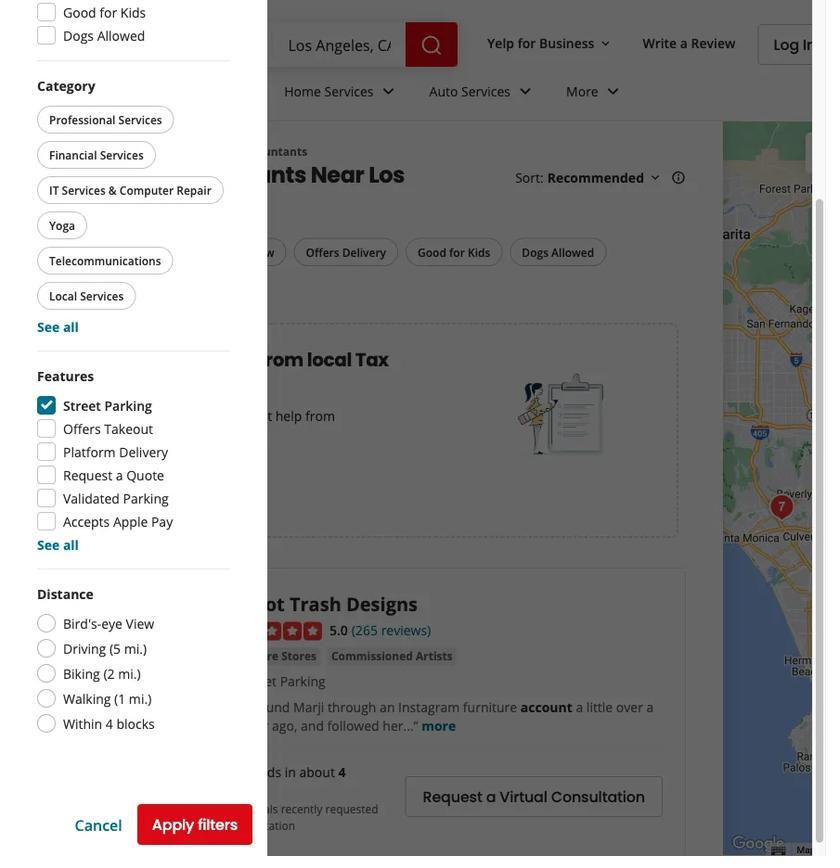 Task type: vqa. For each thing, say whether or not it's contained in the screenshot.
The Ask to the right
no



Task type: describe. For each thing, give the bounding box(es) containing it.
offers delivery
[[306, 244, 386, 260]]

and inside a little over a year ago, and followed her..."
[[301, 717, 324, 735]]

professional services link
[[91, 144, 208, 159]]

more
[[566, 82, 598, 100]]

group containing category
[[33, 76, 230, 336]]

(265
[[352, 622, 378, 639]]

it services & computer repair button
[[37, 176, 224, 204]]

commissioned
[[331, 649, 413, 664]]

0 horizontal spatial kids
[[121, 3, 146, 21]]

services for professional services 'button'
[[118, 112, 162, 127]]

repair
[[177, 182, 211, 198]]

0 vertical spatial parking
[[104, 397, 152, 414]]

0 vertical spatial 4
[[106, 715, 113, 733]]

all
[[97, 244, 111, 260]]

5.0
[[329, 622, 348, 639]]

sort:
[[515, 169, 544, 186]]

a inside 8 locals recently requested a consultation
[[222, 818, 228, 833]]

about inside free price estimates from local tax professionals tell us about your project and get help from sponsored businesses.
[[111, 407, 146, 424]]

16 filter v2 image
[[53, 246, 68, 261]]

services for financial services button at the top of page
[[100, 147, 144, 162]]

16 trending v2 image
[[222, 802, 237, 817]]

bird's-eye view
[[63, 615, 154, 633]]

validated
[[63, 490, 120, 507]]

(265 reviews) link
[[352, 620, 431, 640]]

services for local services button at left
[[80, 288, 124, 304]]

good for kids button
[[406, 238, 502, 266]]

designs
[[346, 591, 418, 617]]

a inside write a review link
[[680, 34, 688, 52]]

an
[[380, 699, 395, 717]]

yelp for business button
[[480, 26, 620, 60]]

24 chevron down v2 image for home services
[[377, 80, 400, 102]]

little
[[586, 699, 613, 717]]

offers takeout
[[63, 420, 153, 438]]

reviews)
[[381, 622, 431, 639]]

delivery for platform delivery
[[119, 443, 168, 461]]

a up validated parking
[[116, 466, 123, 484]]

business categories element
[[141, 67, 826, 121]]

local
[[307, 347, 352, 373]]

group containing features
[[37, 367, 230, 554]]

auto services
[[429, 82, 511, 100]]

its not trash designs image
[[60, 591, 200, 730]]

auto services link
[[414, 67, 551, 121]]

1 vertical spatial parking
[[123, 490, 169, 507]]

request for request a virtual consultation
[[423, 787, 482, 808]]

1 vertical spatial professional services
[[91, 144, 208, 159]]

los
[[369, 159, 405, 190]]

dogs allowed inside button
[[522, 244, 594, 260]]

0 horizontal spatial street parking
[[63, 397, 152, 414]]

yelp for yelp link
[[37, 144, 61, 159]]

see for features
[[37, 536, 60, 554]]

computer
[[120, 182, 174, 198]]

5.0 link
[[329, 620, 348, 640]]

chefs' toys image
[[763, 489, 801, 526]]

see all for category
[[37, 318, 79, 336]]

professionals
[[69, 373, 192, 399]]

view
[[126, 615, 154, 633]]

platform
[[63, 443, 116, 461]]

california
[[138, 189, 248, 220]]

0 horizontal spatial allowed
[[97, 26, 145, 44]]

get
[[84, 483, 109, 504]]

"i found marji through an instagram furniture account
[[242, 699, 572, 717]]

log in link
[[758, 24, 826, 65]]

0 horizontal spatial dogs allowed
[[63, 26, 145, 44]]

request a quote
[[63, 466, 164, 484]]

professional services inside 'button'
[[49, 112, 162, 127]]

offers for offers takeout
[[63, 420, 101, 438]]

a left the little
[[576, 699, 583, 717]]

4 hours
[[222, 764, 346, 800]]

4 inside 4 hours
[[338, 764, 346, 781]]

write a review link
[[635, 26, 743, 59]]

kids inside good for kids button
[[468, 244, 490, 260]]

map da
[[797, 845, 826, 856]]

24 chevron down v2 image for auto services
[[514, 80, 536, 102]]

virtual
[[500, 787, 547, 808]]

through
[[328, 699, 376, 717]]

cancel
[[75, 815, 122, 835]]

request a virtual consultation button
[[405, 777, 663, 818]]

for inside button
[[449, 244, 465, 260]]

telecommunications button
[[37, 247, 173, 275]]

top
[[37, 159, 78, 190]]

delivery for offers delivery
[[342, 244, 386, 260]]

started
[[113, 483, 165, 504]]

professional services button
[[37, 106, 174, 134]]

price
[[112, 347, 159, 373]]

street inside group
[[63, 397, 101, 414]]

blocks
[[116, 715, 155, 733]]

write
[[643, 34, 677, 52]]

platform delivery
[[63, 443, 168, 461]]

not
[[250, 591, 285, 617]]

artspace warehouse image
[[822, 459, 826, 497]]

account
[[520, 699, 572, 717]]

locals
[[249, 802, 278, 817]]

option group containing distance
[[37, 585, 230, 736]]

google image
[[728, 833, 789, 857]]

professional inside 'button'
[[49, 112, 115, 127]]

0 horizontal spatial dogs
[[63, 26, 94, 44]]

within
[[63, 715, 102, 733]]

financial services button
[[37, 141, 156, 169]]

accountants inside top 10 best accountants near los angeles, california
[[162, 159, 306, 190]]

accountants down home
[[237, 144, 307, 159]]

yelp for yelp for business
[[487, 34, 514, 52]]

yelp for business
[[487, 34, 594, 52]]

help
[[275, 407, 302, 424]]

all for category
[[63, 318, 79, 336]]

your
[[150, 407, 177, 424]]

8
[[240, 802, 246, 817]]

for inside 'button'
[[518, 34, 536, 52]]

log
[[774, 34, 799, 55]]

&
[[108, 182, 117, 198]]

map da button
[[797, 844, 826, 857]]

found
[[254, 699, 290, 717]]

1 vertical spatial street parking
[[240, 673, 326, 691]]

mi.) for driving (5 mi.)
[[124, 640, 147, 658]]

bird's-
[[63, 615, 101, 633]]

0 horizontal spatial from
[[259, 347, 303, 373]]

responds in about
[[222, 764, 338, 781]]

driving (5 mi.)
[[63, 640, 147, 658]]

home
[[284, 82, 321, 100]]

16 chevron right v2 image
[[69, 145, 83, 159]]

trash
[[290, 591, 341, 617]]

see all button for features
[[37, 536, 79, 554]]

offers delivery button
[[294, 238, 398, 266]]

accountants link
[[237, 144, 307, 159]]

free price estimates from local tax professionals image
[[517, 368, 610, 461]]

2 vertical spatial parking
[[280, 673, 326, 691]]

0 vertical spatial for
[[100, 3, 117, 21]]

its not trash designs
[[222, 591, 418, 617]]

1 vertical spatial from
[[305, 407, 335, 424]]

local services button
[[37, 282, 136, 310]]

free
[[69, 347, 108, 373]]

category
[[37, 77, 95, 94]]

pay
[[151, 513, 173, 530]]



Task type: locate. For each thing, give the bounding box(es) containing it.
1 horizontal spatial request
[[423, 787, 482, 808]]

consultation
[[551, 787, 645, 808]]

hours
[[222, 782, 259, 800]]

da
[[817, 845, 826, 856]]

offers inside offers delivery button
[[306, 244, 339, 260]]

a down 16 trending v2 "icon"
[[222, 818, 228, 833]]

accountants
[[237, 144, 307, 159], [162, 159, 306, 190]]

allowed inside button
[[551, 244, 594, 260]]

1 vertical spatial street
[[240, 673, 277, 691]]

0 horizontal spatial delivery
[[119, 443, 168, 461]]

see for category
[[37, 318, 60, 336]]

2 all from the top
[[63, 536, 79, 554]]

24 chevron down v2 image
[[377, 80, 400, 102], [514, 80, 536, 102], [602, 80, 624, 102]]

1 vertical spatial and
[[301, 717, 324, 735]]

request a virtual consultation
[[423, 787, 645, 808]]

and down marji on the bottom left of the page
[[301, 717, 324, 735]]

0 vertical spatial offers
[[306, 244, 339, 260]]

0 vertical spatial about
[[111, 407, 146, 424]]

4 up requested
[[338, 764, 346, 781]]

good up category
[[63, 3, 96, 21]]

1 horizontal spatial street parking
[[240, 673, 326, 691]]

home services link
[[269, 67, 414, 121]]

0 vertical spatial good
[[63, 3, 96, 21]]

a left virtual
[[486, 787, 496, 808]]

offers up platform
[[63, 420, 101, 438]]

map region
[[517, 66, 826, 857]]

parking
[[104, 397, 152, 414], [123, 490, 169, 507], [280, 673, 326, 691]]

street down furniture
[[240, 673, 277, 691]]

her..."
[[383, 717, 418, 735]]

1 horizontal spatial for
[[449, 244, 465, 260]]

0 horizontal spatial good for kids
[[63, 3, 146, 21]]

delivery up the quote
[[119, 443, 168, 461]]

1 horizontal spatial good for kids
[[418, 244, 490, 260]]

request for request a quote
[[63, 466, 112, 484]]

1 vertical spatial good
[[418, 244, 446, 260]]

0 vertical spatial see
[[37, 318, 60, 336]]

see all button down local on the left
[[37, 318, 79, 336]]

good inside good for kids button
[[418, 244, 446, 260]]

request down platform
[[63, 466, 112, 484]]

None search field
[[141, 22, 461, 67]]

all
[[63, 318, 79, 336], [63, 536, 79, 554]]

professional
[[49, 112, 115, 127], [91, 144, 159, 159]]

1 24 chevron down v2 image from the left
[[377, 80, 400, 102]]

consultation
[[231, 818, 295, 833]]

1 vertical spatial mi.)
[[118, 665, 141, 683]]

1 vertical spatial 4
[[338, 764, 346, 781]]

1 vertical spatial professional
[[91, 144, 159, 159]]

0 vertical spatial dogs allowed
[[63, 26, 145, 44]]

dogs allowed down sort:
[[522, 244, 594, 260]]

0 vertical spatial delivery
[[342, 244, 386, 260]]

more link
[[551, 67, 639, 121]]

cancel button
[[75, 815, 122, 835]]

(5
[[109, 640, 121, 658]]

offers right now
[[306, 244, 339, 260]]

0 horizontal spatial for
[[100, 3, 117, 21]]

see up distance
[[37, 536, 60, 554]]

see all down accepts
[[37, 536, 79, 554]]

home services
[[284, 82, 374, 100]]

1 horizontal spatial dogs allowed
[[522, 244, 594, 260]]

1 vertical spatial see all
[[37, 536, 79, 554]]

project
[[181, 407, 223, 424]]

0 vertical spatial request
[[63, 466, 112, 484]]

0 horizontal spatial about
[[111, 407, 146, 424]]

tell
[[69, 407, 90, 424]]

0 vertical spatial all
[[63, 318, 79, 336]]

0 vertical spatial mi.)
[[124, 640, 147, 658]]

2 vertical spatial mi.)
[[129, 690, 152, 708]]

ago,
[[272, 717, 297, 735]]

1 vertical spatial for
[[518, 34, 536, 52]]

1 vertical spatial delivery
[[119, 443, 168, 461]]

biking (2 mi.)
[[63, 665, 141, 683]]

24 chevron down v2 image left auto
[[377, 80, 400, 102]]

0 horizontal spatial 4
[[106, 715, 113, 733]]

financial
[[49, 147, 97, 162]]

requested
[[325, 802, 378, 817]]

local
[[49, 288, 77, 304]]

0 vertical spatial group
[[33, 76, 230, 336]]

1 horizontal spatial and
[[301, 717, 324, 735]]

(2
[[103, 665, 115, 683]]

filters group
[[37, 238, 610, 267]]

dogs inside button
[[522, 244, 549, 260]]

24 chevron down v2 image inside home services link
[[377, 80, 400, 102]]

apply filters
[[152, 815, 238, 836]]

yelp left 16 chevron right v2 icon
[[37, 144, 61, 159]]

0 horizontal spatial and
[[227, 407, 250, 424]]

kids
[[121, 3, 146, 21], [468, 244, 490, 260]]

request inside group
[[63, 466, 112, 484]]

0 vertical spatial from
[[259, 347, 303, 373]]

dogs allowed up category
[[63, 26, 145, 44]]

and left get
[[227, 407, 250, 424]]

1 all
[[84, 244, 111, 260]]

now
[[250, 244, 274, 260]]

furniture stores link
[[222, 647, 320, 666]]

yelp up business categories element
[[487, 34, 514, 52]]

about right us
[[111, 407, 146, 424]]

street parking down furniture stores button
[[240, 673, 326, 691]]

dogs allowed button
[[510, 238, 606, 266]]

local services
[[49, 288, 124, 304]]

request inside button
[[423, 787, 482, 808]]

see down local on the left
[[37, 318, 60, 336]]

0 horizontal spatial request
[[63, 466, 112, 484]]

1 horizontal spatial dogs
[[522, 244, 549, 260]]

2 horizontal spatial 24 chevron down v2 image
[[602, 80, 624, 102]]

1 vertical spatial see
[[37, 536, 60, 554]]

get started button
[[69, 473, 180, 514]]

2 horizontal spatial for
[[518, 34, 536, 52]]

street parking
[[63, 397, 152, 414], [240, 673, 326, 691]]

see all for features
[[37, 536, 79, 554]]

"i
[[242, 699, 250, 717]]

see all button down accepts
[[37, 536, 79, 554]]

2 see from the top
[[37, 536, 60, 554]]

us
[[93, 407, 107, 424]]

offers for offers delivery
[[306, 244, 339, 260]]

16 chevron down v2 image
[[598, 36, 613, 51]]

1 vertical spatial group
[[37, 367, 230, 554]]

quote
[[126, 466, 164, 484]]

see all button for category
[[37, 318, 79, 336]]

0 vertical spatial good for kids
[[63, 3, 146, 21]]

24 chevron down v2 image right more on the right top of the page
[[602, 80, 624, 102]]

1 vertical spatial see all button
[[37, 536, 79, 554]]

it services & computer repair
[[49, 182, 211, 198]]

1 vertical spatial request
[[423, 787, 482, 808]]

mi.) for biking (2 mi.)
[[118, 665, 141, 683]]

a right write
[[680, 34, 688, 52]]

angeles,
[[37, 189, 134, 220]]

parking down stores
[[280, 673, 326, 691]]

1 horizontal spatial good
[[418, 244, 446, 260]]

(1
[[114, 690, 126, 708]]

24 chevron down v2 image for more
[[602, 80, 624, 102]]

4 down the 'walking (1 mi.)'
[[106, 715, 113, 733]]

1 horizontal spatial from
[[305, 407, 335, 424]]

0 horizontal spatial yelp
[[37, 144, 61, 159]]

about right in
[[299, 764, 335, 781]]

0 horizontal spatial offers
[[63, 420, 101, 438]]

furniture stores
[[226, 649, 316, 664]]

24 chevron down v2 image down yelp for business
[[514, 80, 536, 102]]

delivery down los
[[342, 244, 386, 260]]

2 see all from the top
[[37, 536, 79, 554]]

1 vertical spatial allowed
[[551, 244, 594, 260]]

1 see from the top
[[37, 318, 60, 336]]

street down the "features"
[[63, 397, 101, 414]]

0 vertical spatial see all button
[[37, 318, 79, 336]]

accountants up open
[[162, 159, 306, 190]]

mi.) for walking (1 mi.)
[[129, 690, 152, 708]]

review
[[691, 34, 736, 52]]

5 star rating image
[[222, 622, 322, 641]]

1 horizontal spatial 24 chevron down v2 image
[[514, 80, 536, 102]]

dogs down sort:
[[522, 244, 549, 260]]

1 horizontal spatial about
[[299, 764, 335, 781]]

2 see all button from the top
[[37, 536, 79, 554]]

request
[[63, 466, 112, 484], [423, 787, 482, 808]]

1 vertical spatial offers
[[63, 420, 101, 438]]

street parking up offers takeout
[[63, 397, 152, 414]]

1 vertical spatial about
[[299, 764, 335, 781]]

walking
[[63, 690, 111, 708]]

0 vertical spatial street parking
[[63, 397, 152, 414]]

top 10 best accountants near los angeles, california
[[37, 159, 405, 220]]

write a review
[[643, 34, 736, 52]]

all down accepts
[[63, 536, 79, 554]]

professional down professional services 'button'
[[91, 144, 159, 159]]

0 vertical spatial street
[[63, 397, 101, 414]]

request left virtual
[[423, 787, 482, 808]]

artists
[[416, 649, 453, 664]]

0 vertical spatial professional
[[49, 112, 115, 127]]

and inside free price estimates from local tax professionals tell us about your project and get help from sponsored businesses.
[[227, 407, 250, 424]]

0 vertical spatial and
[[227, 407, 250, 424]]

yelp
[[487, 34, 514, 52], [37, 144, 61, 159]]

1 vertical spatial good for kids
[[418, 244, 490, 260]]

services for auto services link
[[461, 82, 511, 100]]

0 vertical spatial allowed
[[97, 26, 145, 44]]

a right over
[[646, 699, 654, 717]]

0 vertical spatial dogs
[[63, 26, 94, 44]]

1 vertical spatial kids
[[468, 244, 490, 260]]

1 vertical spatial dogs allowed
[[522, 244, 594, 260]]

parking down the quote
[[123, 490, 169, 507]]

services for home services link on the top of the page
[[324, 82, 374, 100]]

keyboard shortcuts image
[[771, 847, 786, 856]]

professional services up financial services
[[49, 112, 162, 127]]

24 chevron down v2 image inside more link
[[602, 80, 624, 102]]

services for it services & computer repair button
[[62, 182, 106, 198]]

16 info v2 image
[[671, 171, 686, 185]]

commissioned artists link
[[328, 647, 456, 666]]

0 vertical spatial see all
[[37, 318, 79, 336]]

1 horizontal spatial allowed
[[551, 244, 594, 260]]

in
[[803, 34, 816, 55]]

see
[[37, 318, 60, 336], [37, 536, 60, 554]]

filters
[[198, 815, 238, 836]]

over
[[616, 699, 643, 717]]

from right "help"
[[305, 407, 335, 424]]

dogs
[[63, 26, 94, 44], [522, 244, 549, 260]]

10
[[83, 159, 105, 190]]

dogs up category
[[63, 26, 94, 44]]

sponsored
[[69, 425, 133, 443]]

0 vertical spatial kids
[[121, 3, 146, 21]]

yelp inside 'button'
[[487, 34, 514, 52]]

good right offers delivery
[[418, 244, 446, 260]]

1 horizontal spatial delivery
[[342, 244, 386, 260]]

3 24 chevron down v2 image from the left
[[602, 80, 624, 102]]

street
[[63, 397, 101, 414], [240, 673, 277, 691]]

1 horizontal spatial yelp
[[487, 34, 514, 52]]

1 horizontal spatial offers
[[306, 244, 339, 260]]

furniture
[[226, 649, 279, 664]]

estimates
[[162, 347, 255, 373]]

mi.) right (1
[[129, 690, 152, 708]]

accepts
[[63, 513, 110, 530]]

group
[[33, 76, 230, 336], [37, 367, 230, 554]]

professional services
[[49, 112, 162, 127], [91, 144, 208, 159]]

recently
[[281, 802, 322, 817]]

from left local
[[259, 347, 303, 373]]

0 vertical spatial professional services
[[49, 112, 162, 127]]

0 horizontal spatial street
[[63, 397, 101, 414]]

about
[[111, 407, 146, 424], [299, 764, 335, 781]]

validated parking
[[63, 490, 169, 507]]

2 24 chevron down v2 image from the left
[[514, 80, 536, 102]]

1 horizontal spatial street
[[240, 673, 277, 691]]

commissioned artists button
[[328, 647, 456, 666]]

1 all from the top
[[63, 318, 79, 336]]

1 vertical spatial dogs
[[522, 244, 549, 260]]

yelp link
[[37, 144, 61, 159]]

parking up takeout
[[104, 397, 152, 414]]

(265 reviews)
[[352, 622, 431, 639]]

business
[[539, 34, 594, 52]]

driving
[[63, 640, 106, 658]]

open now button
[[205, 238, 286, 266]]

0 horizontal spatial 24 chevron down v2 image
[[377, 80, 400, 102]]

see all down local on the left
[[37, 318, 79, 336]]

1 vertical spatial yelp
[[37, 144, 61, 159]]

1 see all from the top
[[37, 318, 79, 336]]

1 horizontal spatial 4
[[338, 764, 346, 781]]

delivery inside offers delivery button
[[342, 244, 386, 260]]

mi.) right (5
[[124, 640, 147, 658]]

0 vertical spatial yelp
[[487, 34, 514, 52]]

yoga button
[[37, 212, 87, 239]]

near
[[311, 159, 364, 190]]

professional up 16 chevron right v2 icon
[[49, 112, 115, 127]]

option group
[[37, 585, 230, 736]]

good for kids inside button
[[418, 244, 490, 260]]

1 vertical spatial all
[[63, 536, 79, 554]]

stores
[[281, 649, 316, 664]]

free price estimates from local tax professionals tell us about your project and get help from sponsored businesses.
[[69, 347, 389, 443]]

services inside 'button'
[[118, 112, 162, 127]]

all for features
[[63, 536, 79, 554]]

all down local on the left
[[63, 318, 79, 336]]

2 vertical spatial for
[[449, 244, 465, 260]]

delivery inside group
[[119, 443, 168, 461]]

good for kids
[[63, 3, 146, 21], [418, 244, 490, 260]]

professional services up computer at the left top of page
[[91, 144, 208, 159]]

it
[[49, 182, 59, 198]]

1 horizontal spatial kids
[[468, 244, 490, 260]]

a inside request a virtual consultation button
[[486, 787, 496, 808]]

mi.) right (2 at bottom
[[118, 665, 141, 683]]

24 chevron down v2 image inside auto services link
[[514, 80, 536, 102]]

map
[[797, 845, 815, 856]]

eye
[[101, 615, 122, 633]]

1 see all button from the top
[[37, 318, 79, 336]]

search image
[[421, 34, 443, 57]]

0 horizontal spatial good
[[63, 3, 96, 21]]



